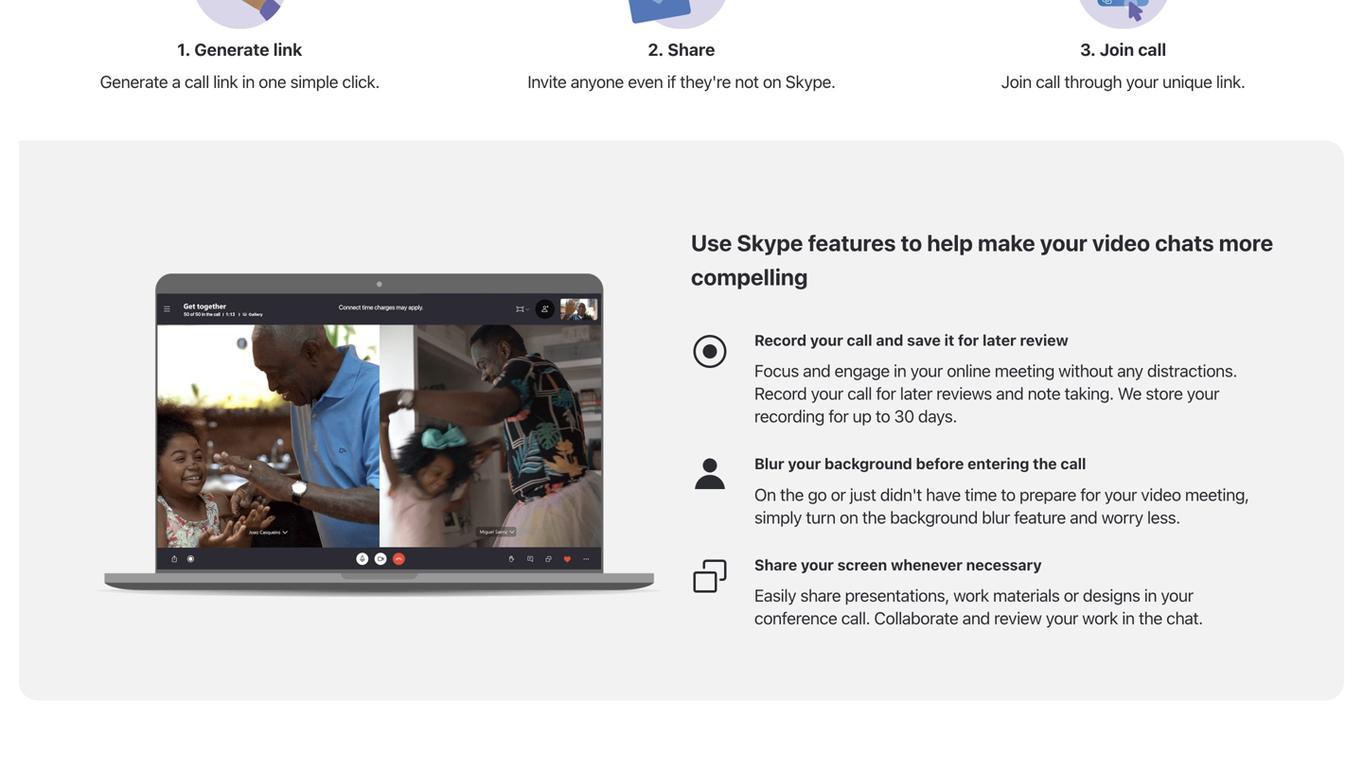 Task type: locate. For each thing, give the bounding box(es) containing it.
join call through your unique link.
[[1002, 72, 1246, 92]]

and left worry
[[1070, 507, 1098, 528]]

review
[[1020, 331, 1069, 349], [994, 609, 1042, 629]]

or right go
[[831, 485, 846, 505]]

a
[[172, 72, 181, 92]]

on right not
[[763, 72, 782, 92]]


[[691, 457, 729, 494]]

meeting
[[995, 361, 1055, 381]]

screen
[[838, 556, 887, 574]]

background inside the on the go or just didn't have time to prepare for your video meeting, simply turn on the background blur feature and worry less.
[[890, 507, 978, 528]]

just
[[850, 485, 876, 505]]

record up focus
[[755, 331, 807, 349]]

1 vertical spatial work
[[1083, 609, 1118, 629]]

focus and engage in your online meeting without any distractions. record your call for later reviews and note taking. we store your recording for up to 30 days.
[[755, 361, 1238, 427]]

join right 3.
[[1100, 39, 1134, 60]]

background
[[825, 455, 913, 473], [890, 507, 978, 528]]

0 vertical spatial later
[[983, 331, 1017, 349]]

0 horizontal spatial link
[[213, 72, 238, 92]]

your up engage
[[810, 331, 843, 349]]

for right it
[[958, 331, 979, 349]]

and right "collaborate"
[[963, 609, 990, 629]]

record inside focus and engage in your online meeting without any distractions. record your call for later reviews and note taking. we store your recording for up to 30 days.
[[755, 384, 807, 404]]

0 horizontal spatial work
[[954, 586, 989, 606]]

invite
[[528, 72, 567, 92]]

link down 1. generate link
[[213, 72, 238, 92]]

call up up
[[848, 384, 872, 404]]

1 horizontal spatial on
[[840, 507, 858, 528]]

distractions.
[[1148, 361, 1238, 381]]

the left the chat.
[[1139, 609, 1163, 629]]

help
[[927, 230, 973, 256]]

necessary
[[966, 556, 1042, 574]]

join left through
[[1002, 72, 1032, 92]]

1 horizontal spatial later
[[983, 331, 1017, 349]]

generate left a at the top
[[100, 72, 168, 92]]

0 vertical spatial work
[[954, 586, 989, 606]]

later
[[983, 331, 1017, 349], [900, 384, 933, 404]]

to left help
[[901, 230, 922, 256]]

to inside the on the go or just didn't have time to prepare for your video meeting, simply turn on the background blur feature and worry less.
[[1001, 485, 1016, 505]]

1 vertical spatial or
[[1064, 586, 1079, 606]]

2 record from the top
[[755, 384, 807, 404]]

1 horizontal spatial or
[[1064, 586, 1079, 606]]

30
[[894, 406, 914, 427]]

record down focus
[[755, 384, 807, 404]]

recording
[[755, 406, 825, 427]]

video
[[1093, 230, 1151, 256], [1141, 485, 1181, 505]]

1 vertical spatial background
[[890, 507, 978, 528]]

your inside the on the go or just didn't have time to prepare for your video meeting, simply turn on the background blur feature and worry less.
[[1105, 485, 1137, 505]]

call
[[1138, 39, 1167, 60], [185, 72, 209, 92], [1036, 72, 1061, 92], [847, 331, 873, 349], [848, 384, 872, 404], [1061, 455, 1086, 473]]

share up the "invite anyone even if they're not on skype."
[[668, 39, 715, 60]]

call up 'join call through your unique link.'
[[1138, 39, 1167, 60]]

work down necessary
[[954, 586, 989, 606]]

chats
[[1155, 230, 1214, 256]]

1 vertical spatial review
[[994, 609, 1042, 629]]

background down have
[[890, 507, 978, 528]]

collaborate
[[874, 609, 959, 629]]

turn
[[806, 507, 836, 528]]

call up the prepare
[[1061, 455, 1086, 473]]

and
[[876, 331, 904, 349], [803, 361, 831, 381], [996, 384, 1024, 404], [1070, 507, 1098, 528], [963, 609, 990, 629]]

video up less.
[[1141, 485, 1181, 505]]

or
[[831, 485, 846, 505], [1064, 586, 1079, 606]]

review up meeting
[[1020, 331, 1069, 349]]

in down "record your call and save it for later review"
[[894, 361, 907, 381]]

0 vertical spatial or
[[831, 485, 846, 505]]

later up meeting
[[983, 331, 1017, 349]]

1 horizontal spatial join
[[1100, 39, 1134, 60]]

0 horizontal spatial on
[[763, 72, 782, 92]]

simple
[[290, 72, 338, 92]]

0 horizontal spatial later
[[900, 384, 933, 404]]

the down just
[[862, 507, 886, 528]]

1 vertical spatial join
[[1002, 72, 1032, 92]]

features
[[808, 230, 896, 256]]

video inside use skype features to help make your video chats more compelling
[[1093, 230, 1151, 256]]

meeting on desktop device image
[[85, 273, 672, 597]]

or left designs at bottom right
[[1064, 586, 1079, 606]]

0 vertical spatial join
[[1100, 39, 1134, 60]]

in
[[242, 72, 255, 92], [894, 361, 907, 381], [1145, 586, 1157, 606], [1122, 609, 1135, 629]]

1.
[[177, 39, 191, 60]]

1 vertical spatial on
[[840, 507, 858, 528]]

your down 'distractions.'
[[1187, 384, 1220, 404]]

2 horizontal spatial to
[[1001, 485, 1016, 505]]

1 vertical spatial to
[[876, 406, 890, 427]]

time
[[965, 485, 997, 505]]

if
[[667, 72, 676, 92]]

0 horizontal spatial join
[[1002, 72, 1032, 92]]

1 vertical spatial link
[[213, 72, 238, 92]]

1 vertical spatial later
[[900, 384, 933, 404]]

later up 30
[[900, 384, 933, 404]]

less.
[[1148, 507, 1181, 528]]

to inside use skype features to help make your video chats more compelling
[[901, 230, 922, 256]]

0 horizontal spatial share
[[668, 39, 715, 60]]

2.
[[648, 39, 664, 60]]

your down engage
[[811, 384, 844, 404]]

simply
[[755, 507, 802, 528]]

without
[[1059, 361, 1113, 381]]

on down just
[[840, 507, 858, 528]]

1 horizontal spatial share
[[755, 556, 797, 574]]

share
[[668, 39, 715, 60], [755, 556, 797, 574]]

your up worry
[[1105, 485, 1137, 505]]

generate a call link in one simple click.
[[100, 72, 380, 92]]

compelling
[[691, 264, 808, 290]]

generate
[[194, 39, 269, 60], [100, 72, 168, 92]]

your down save
[[911, 361, 943, 381]]

review down materials
[[994, 609, 1042, 629]]

invite anyone even if they're not on skype.
[[528, 72, 836, 92]]

for
[[958, 331, 979, 349], [876, 384, 896, 404], [829, 406, 849, 427], [1081, 485, 1101, 505]]

and left save
[[876, 331, 904, 349]]

record
[[755, 331, 807, 349], [755, 384, 807, 404]]

the
[[1033, 455, 1057, 473], [780, 485, 804, 505], [862, 507, 886, 528], [1139, 609, 1163, 629]]


[[691, 333, 729, 371]]

0 horizontal spatial generate
[[100, 72, 168, 92]]

3.
[[1080, 39, 1096, 60]]

video inside the on the go or just didn't have time to prepare for your video meeting, simply turn on the background blur feature and worry less.
[[1141, 485, 1181, 505]]

link up one
[[273, 39, 302, 60]]

1 horizontal spatial to
[[901, 230, 922, 256]]

didn't
[[880, 485, 922, 505]]

0 vertical spatial generate
[[194, 39, 269, 60]]

1 vertical spatial record
[[755, 384, 807, 404]]

skype.
[[786, 72, 836, 92]]

on inside the on the go or just didn't have time to prepare for your video meeting, simply turn on the background blur feature and worry less.
[[840, 507, 858, 528]]

record your call and save it for later review
[[755, 331, 1069, 349]]

chat.
[[1167, 609, 1203, 629]]

0 vertical spatial link
[[273, 39, 302, 60]]

presentations,
[[845, 586, 950, 606]]

0 horizontal spatial or
[[831, 485, 846, 505]]

work down designs at bottom right
[[1083, 609, 1118, 629]]

background up just
[[825, 455, 913, 473]]

1 horizontal spatial work
[[1083, 609, 1118, 629]]

review inside easily share presentations, work materials or designs in your conference call. collaborate and review your work in the chat.
[[994, 609, 1042, 629]]

0 vertical spatial video
[[1093, 230, 1151, 256]]

your down materials
[[1046, 609, 1079, 629]]

link
[[273, 39, 302, 60], [213, 72, 238, 92]]

0 horizontal spatial to
[[876, 406, 890, 427]]

for left up
[[829, 406, 849, 427]]

to right up
[[876, 406, 890, 427]]

share up easily at the right of the page
[[755, 556, 797, 574]]

video left chats
[[1093, 230, 1151, 256]]

or inside the on the go or just didn't have time to prepare for your video meeting, simply turn on the background blur feature and worry less.
[[831, 485, 846, 505]]

1 vertical spatial video
[[1141, 485, 1181, 505]]

0 vertical spatial record
[[755, 331, 807, 349]]

have
[[926, 485, 961, 505]]

0 vertical spatial to
[[901, 230, 922, 256]]

2 vertical spatial to
[[1001, 485, 1016, 505]]

join
[[1100, 39, 1134, 60], [1002, 72, 1032, 92]]

your right make
[[1040, 230, 1088, 256]]

generate up generate a call link in one simple click.
[[194, 39, 269, 60]]

focus
[[755, 361, 799, 381]]

for right the prepare
[[1081, 485, 1101, 505]]

1 horizontal spatial generate
[[194, 39, 269, 60]]

for inside the on the go or just didn't have time to prepare for your video meeting, simply turn on the background blur feature and worry less.
[[1081, 485, 1101, 505]]

to up blur
[[1001, 485, 1016, 505]]

call.
[[841, 609, 870, 629]]

to
[[901, 230, 922, 256], [876, 406, 890, 427], [1001, 485, 1016, 505]]

engage
[[835, 361, 890, 381]]

blur
[[982, 507, 1010, 528]]

they're
[[680, 72, 731, 92]]

on
[[763, 72, 782, 92], [840, 507, 858, 528]]

your
[[1126, 72, 1159, 92], [1040, 230, 1088, 256], [810, 331, 843, 349], [911, 361, 943, 381], [811, 384, 844, 404], [1187, 384, 1220, 404], [788, 455, 821, 473], [1105, 485, 1137, 505], [801, 556, 834, 574], [1161, 586, 1194, 606], [1046, 609, 1079, 629]]

call right a at the top
[[185, 72, 209, 92]]

later inside focus and engage in your online meeting without any distractions. record your call for later reviews and note taking. we store your recording for up to 30 days.
[[900, 384, 933, 404]]



Task type: vqa. For each thing, say whether or not it's contained in the screenshot.

yes



Task type: describe. For each thing, give the bounding box(es) containing it.
1. generate link
[[177, 39, 302, 60]]

or inside easily share presentations, work materials or designs in your conference call. collaborate and review your work in the chat.
[[1064, 586, 1079, 606]]

prepare
[[1020, 485, 1077, 505]]

taking.
[[1065, 384, 1114, 404]]

the up the prepare
[[1033, 455, 1057, 473]]

meeting,
[[1185, 485, 1249, 505]]

any
[[1117, 361, 1144, 381]]

make
[[978, 230, 1036, 256]]

before
[[916, 455, 964, 473]]

materials
[[993, 586, 1060, 606]]

unique
[[1163, 72, 1213, 92]]

call inside focus and engage in your online meeting without any distractions. record your call for later reviews and note taking. we store your recording for up to 30 days.
[[848, 384, 872, 404]]

your up share
[[801, 556, 834, 574]]

conference
[[755, 609, 837, 629]]

3. join call
[[1080, 39, 1167, 60]]

and inside easily share presentations, work materials or designs in your conference call. collaborate and review your work in the chat.
[[963, 609, 990, 629]]

feature
[[1014, 507, 1066, 528]]

in right designs at bottom right
[[1145, 586, 1157, 606]]

anyone
[[571, 72, 624, 92]]

store
[[1146, 384, 1183, 404]]

share
[[800, 586, 841, 606]]

entering
[[968, 455, 1030, 473]]

0 vertical spatial review
[[1020, 331, 1069, 349]]

share your screen whenever necessary
[[755, 556, 1042, 574]]

1 vertical spatial generate
[[100, 72, 168, 92]]

up
[[853, 406, 872, 427]]

blur
[[755, 455, 785, 473]]

worry
[[1102, 507, 1144, 528]]

through
[[1065, 72, 1122, 92]]

your up the chat.
[[1161, 586, 1194, 606]]

and down meeting
[[996, 384, 1024, 404]]

not
[[735, 72, 759, 92]]

it
[[945, 331, 955, 349]]

call up engage
[[847, 331, 873, 349]]


[[691, 558, 729, 595]]

more
[[1219, 230, 1274, 256]]

1 horizontal spatial link
[[273, 39, 302, 60]]

easily
[[755, 586, 796, 606]]

go
[[808, 485, 827, 505]]

one
[[259, 72, 286, 92]]

and inside the on the go or just didn't have time to prepare for your video meeting, simply turn on the background blur feature and worry less.
[[1070, 507, 1098, 528]]

designs
[[1083, 586, 1141, 606]]

blur your background before entering the call
[[755, 455, 1086, 473]]

the inside easily share presentations, work materials or designs in your conference call. collaborate and review your work in the chat.
[[1139, 609, 1163, 629]]

easily share presentations, work materials or designs in your conference call. collaborate and review your work in the chat.
[[755, 586, 1203, 629]]

whenever
[[891, 556, 963, 574]]

on
[[755, 485, 776, 505]]

your down 3. join call
[[1126, 72, 1159, 92]]

in inside focus and engage in your online meeting without any distractions. record your call for later reviews and note taking. we store your recording for up to 30 days.
[[894, 361, 907, 381]]

on the go or just didn't have time to prepare for your video meeting, simply turn on the background blur feature and worry less.
[[755, 485, 1249, 528]]

days.
[[918, 406, 957, 427]]

call left through
[[1036, 72, 1061, 92]]

1 record from the top
[[755, 331, 807, 349]]

use skype features to help make your video chats more compelling
[[691, 230, 1274, 290]]

for up 30
[[876, 384, 896, 404]]

note
[[1028, 384, 1061, 404]]

2. share
[[648, 39, 715, 60]]

use
[[691, 230, 732, 256]]

skype
[[737, 230, 803, 256]]

1 vertical spatial share
[[755, 556, 797, 574]]

0 vertical spatial share
[[668, 39, 715, 60]]

online
[[947, 361, 991, 381]]

we
[[1118, 384, 1142, 404]]

to inside focus and engage in your online meeting without any distractions. record your call for later reviews and note taking. we store your recording for up to 30 days.
[[876, 406, 890, 427]]

link.
[[1217, 72, 1246, 92]]

even
[[628, 72, 663, 92]]

the left go
[[780, 485, 804, 505]]

reviews
[[937, 384, 992, 404]]

save
[[907, 331, 941, 349]]

in left one
[[242, 72, 255, 92]]

click.
[[342, 72, 380, 92]]

in down designs at bottom right
[[1122, 609, 1135, 629]]

and right focus
[[803, 361, 831, 381]]

your inside use skype features to help make your video chats more compelling
[[1040, 230, 1088, 256]]

0 vertical spatial background
[[825, 455, 913, 473]]

your up go
[[788, 455, 821, 473]]

0 vertical spatial on
[[763, 72, 782, 92]]



